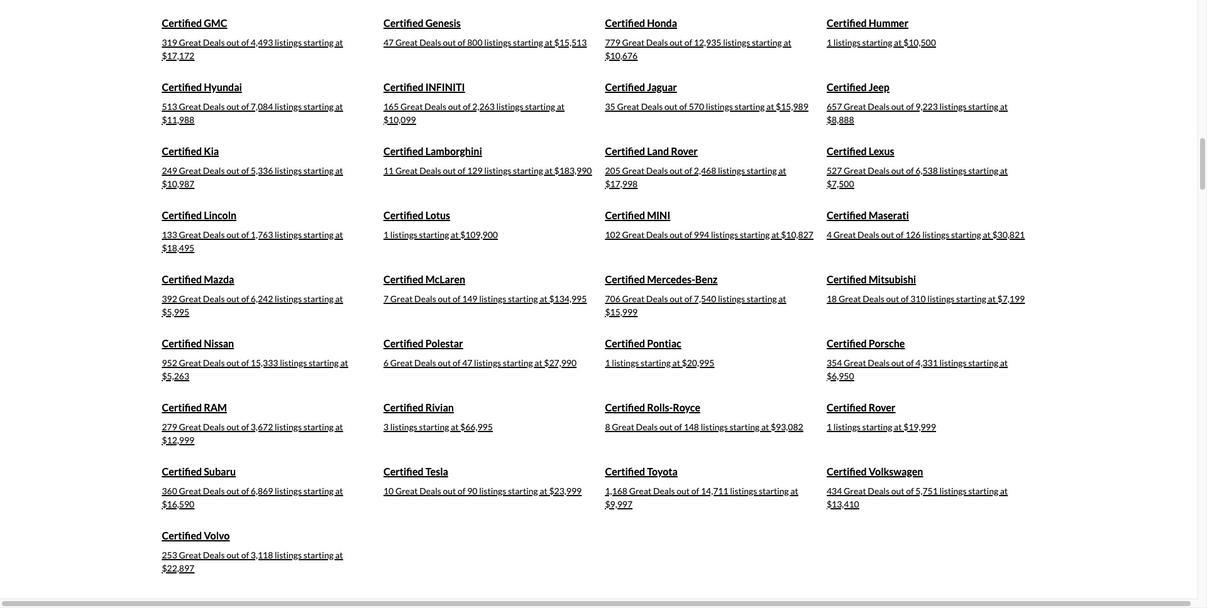 Task type: locate. For each thing, give the bounding box(es) containing it.
1 down certified lotus in the top left of the page
[[384, 229, 389, 240]]

great for mini
[[622, 229, 645, 240]]

of left 800 at top left
[[458, 37, 466, 48]]

starting for certified hyundai
[[304, 101, 334, 112]]

certified up 952
[[162, 338, 202, 349]]

3,118
[[251, 550, 273, 561]]

of inside 249 great deals out of 5,336 listings starting at $10,987
[[241, 165, 249, 176]]

out for polestar
[[438, 358, 451, 368]]

deals down ram
[[203, 422, 225, 432]]

certified porsche
[[827, 338, 905, 349]]

deals inside 779 great deals out of 12,935 listings starting at $10,676
[[646, 37, 668, 48]]

starting right 4,493
[[304, 37, 334, 48]]

certified up 7
[[384, 273, 424, 285]]

1 horizontal spatial rover
[[869, 402, 896, 414]]

certified for certified kia
[[162, 145, 202, 157]]

deals for honda
[[646, 37, 668, 48]]

starting right 6,538
[[968, 165, 999, 176]]

out inside 249 great deals out of 5,336 listings starting at $10,987
[[226, 165, 240, 176]]

deals for land
[[646, 165, 668, 176]]

at inside 133 great deals out of 1,763 listings starting at $18,495
[[335, 229, 343, 240]]

out down jaguar
[[665, 101, 678, 112]]

at inside 253 great deals out of 3,118 listings starting at $22,897
[[335, 550, 343, 561]]

of for porsche
[[906, 358, 914, 368]]

certified jeep
[[827, 81, 890, 93]]

starting left $27,990
[[503, 358, 533, 368]]

90
[[467, 486, 478, 497]]

starting inside '360 great deals out of 6,869 listings starting at $16,590'
[[304, 486, 334, 497]]

out inside 392 great deals out of 6,242 listings starting at $5,995
[[226, 294, 240, 304]]

certified for certified ram
[[162, 402, 202, 414]]

deals down hyundai on the left
[[203, 101, 225, 112]]

253 great deals out of 3,118 listings starting at $22,897
[[162, 550, 343, 574]]

out down nissan
[[226, 358, 240, 368]]

starting right 2,263
[[525, 101, 555, 112]]

deals for hyundai
[[203, 101, 225, 112]]

out down rolls-
[[660, 422, 673, 432]]

$20,995
[[682, 358, 714, 368]]

royce
[[673, 402, 700, 414]]

of for mclaren
[[453, 294, 461, 304]]

certified up 3
[[384, 402, 424, 414]]

$5,263
[[162, 371, 189, 382]]

out for mercedes-
[[670, 294, 683, 304]]

$13,410
[[827, 499, 859, 510]]

of inside 279 great deals out of 3,672 listings starting at $12,999
[[241, 422, 249, 432]]

certified up "205"
[[605, 145, 645, 157]]

of for tesla
[[458, 486, 466, 497]]

out down ram
[[226, 422, 240, 432]]

great for volkswagen
[[844, 486, 866, 497]]

at inside 706 great deals out of 7,540 listings starting at $15,999
[[779, 294, 786, 304]]

great inside 133 great deals out of 1,763 listings starting at $18,495
[[179, 229, 201, 240]]

at for certified honda
[[784, 37, 791, 48]]

great inside 279 great deals out of 3,672 listings starting at $12,999
[[179, 422, 201, 432]]

out inside 513 great deals out of 7,084 listings starting at $11,988
[[226, 101, 240, 112]]

great up $17,172
[[179, 37, 201, 48]]

of for genesis
[[458, 37, 466, 48]]

of
[[241, 37, 249, 48], [458, 37, 466, 48], [685, 37, 692, 48], [241, 101, 249, 112], [463, 101, 471, 112], [679, 101, 687, 112], [906, 101, 914, 112], [241, 165, 249, 176], [458, 165, 466, 176], [685, 165, 692, 176], [906, 165, 914, 176], [241, 229, 249, 240], [685, 229, 692, 240], [896, 229, 904, 240], [241, 294, 249, 304], [453, 294, 461, 304], [685, 294, 692, 304], [901, 294, 909, 304], [241, 358, 249, 368], [453, 358, 461, 368], [906, 358, 914, 368], [241, 422, 249, 432], [674, 422, 682, 432], [241, 486, 249, 497], [458, 486, 466, 497], [691, 486, 699, 497], [906, 486, 914, 497], [241, 550, 249, 561]]

certified ram
[[162, 402, 227, 414]]

great for toyota
[[629, 486, 652, 497]]

certified lexus
[[827, 145, 894, 157]]

out left 5,336
[[226, 165, 240, 176]]

great inside 249 great deals out of 5,336 listings starting at $10,987
[[179, 165, 201, 176]]

deals inside 205 great deals out of 2,468 listings starting at $17,998
[[646, 165, 668, 176]]

706 great deals out of 7,540 listings starting at $15,999
[[605, 294, 786, 317]]

deals down kia
[[203, 165, 225, 176]]

1 vertical spatial 47
[[462, 358, 472, 368]]

$10,827
[[781, 229, 814, 240]]

$19,999
[[904, 422, 936, 432]]

706
[[605, 294, 621, 304]]

out down "genesis" on the top
[[443, 37, 456, 48]]

of inside '360 great deals out of 6,869 listings starting at $16,590'
[[241, 486, 249, 497]]

of down the polestar at the left of the page
[[453, 358, 461, 368]]

listings inside 779 great deals out of 12,935 listings starting at $10,676
[[723, 37, 750, 48]]

of left 3,118
[[241, 550, 249, 561]]

deals inside '360 great deals out of 6,869 listings starting at $16,590'
[[203, 486, 225, 497]]

starting left $7,199
[[956, 294, 986, 304]]

out down mitsubishi
[[886, 294, 899, 304]]

of left 3,672
[[241, 422, 249, 432]]

of inside 779 great deals out of 12,935 listings starting at $10,676
[[685, 37, 692, 48]]

deals for jeep
[[868, 101, 890, 112]]

great inside '360 great deals out of 6,869 listings starting at $16,590'
[[179, 486, 201, 497]]

deals inside 527 great deals out of 6,538 listings starting at $7,500
[[868, 165, 890, 176]]

certified up 253
[[162, 530, 202, 542]]

$16,590
[[162, 499, 194, 510]]

starting inside 392 great deals out of 6,242 listings starting at $5,995
[[304, 294, 334, 304]]

out inside 779 great deals out of 12,935 listings starting at $10,676
[[670, 37, 683, 48]]

out inside 952 great deals out of 15,333 listings starting at $5,263
[[226, 358, 240, 368]]

12,935
[[694, 37, 721, 48]]

at for certified mini
[[772, 229, 779, 240]]

of inside 952 great deals out of 15,333 listings starting at $5,263
[[241, 358, 249, 368]]

listings inside 253 great deals out of 3,118 listings starting at $22,897
[[275, 550, 302, 561]]

great inside 952 great deals out of 15,333 listings starting at $5,263
[[179, 358, 201, 368]]

out left 994
[[670, 229, 683, 240]]

great down certified mini at the top right of the page
[[622, 229, 645, 240]]

deals inside 165 great deals out of 2,263 listings starting at $10,099
[[425, 101, 446, 112]]

at inside 952 great deals out of 15,333 listings starting at $5,263
[[340, 358, 348, 368]]

deals inside 1,168 great deals out of 14,711 listings starting at $9,997
[[653, 486, 675, 497]]

certified up 319
[[162, 17, 202, 29]]

$27,990
[[544, 358, 577, 368]]

listings for certified jeep
[[940, 101, 967, 112]]

at
[[335, 37, 343, 48], [545, 37, 553, 48], [784, 37, 791, 48], [894, 37, 902, 48], [335, 101, 343, 112], [557, 101, 565, 112], [767, 101, 774, 112], [1000, 101, 1008, 112], [335, 165, 343, 176], [545, 165, 553, 176], [779, 165, 786, 176], [1000, 165, 1008, 176], [335, 229, 343, 240], [451, 229, 459, 240], [772, 229, 779, 240], [983, 229, 991, 240], [335, 294, 343, 304], [540, 294, 548, 304], [779, 294, 786, 304], [988, 294, 996, 304], [340, 358, 348, 368], [535, 358, 542, 368], [673, 358, 680, 368], [1000, 358, 1008, 368], [335, 422, 343, 432], [451, 422, 459, 432], [761, 422, 769, 432], [894, 422, 902, 432], [335, 486, 343, 497], [540, 486, 548, 497], [791, 486, 798, 497], [1000, 486, 1008, 497], [335, 550, 343, 561]]

certified up 354
[[827, 338, 867, 349]]

of for lamborghini
[[458, 165, 466, 176]]

of inside 706 great deals out of 7,540 listings starting at $15,999
[[685, 294, 692, 304]]

of inside 354 great deals out of 4,331 listings starting at $6,950
[[906, 358, 914, 368]]

great up $5,995
[[179, 294, 201, 304]]

great inside 527 great deals out of 6,538 listings starting at $7,500
[[844, 165, 866, 176]]

certified up 6
[[384, 338, 424, 349]]

7,084
[[251, 101, 273, 112]]

$10,676
[[605, 50, 638, 61]]

of left 4,493
[[241, 37, 249, 48]]

listings inside 165 great deals out of 2,263 listings starting at $10,099
[[496, 101, 524, 112]]

1 horizontal spatial 47
[[462, 358, 472, 368]]

listings inside 657 great deals out of 9,223 listings starting at $8,888
[[940, 101, 967, 112]]

certified up 1,168
[[605, 466, 645, 478]]

of left 4,331
[[906, 358, 914, 368]]

starting inside 249 great deals out of 5,336 listings starting at $10,987
[[304, 165, 334, 176]]

at inside 392 great deals out of 6,242 listings starting at $5,995
[[335, 294, 343, 304]]

of inside 133 great deals out of 1,763 listings starting at $18,495
[[241, 229, 249, 240]]

2,468
[[694, 165, 716, 176]]

tesla
[[426, 466, 448, 478]]

249 great deals out of 5,336 listings starting at $10,987
[[162, 165, 343, 189]]

deals down the certified volkswagen
[[868, 486, 890, 497]]

certified kia
[[162, 145, 219, 157]]

8
[[605, 422, 610, 432]]

3 listings starting at $66,995
[[384, 422, 493, 432]]

out for mclaren
[[438, 294, 451, 304]]

great right 7
[[390, 294, 413, 304]]

$18,495
[[162, 243, 194, 253]]

starting inside 434 great deals out of 5,751 listings starting at $13,410
[[968, 486, 999, 497]]

out for rolls-
[[660, 422, 673, 432]]

certified up 527
[[827, 145, 867, 157]]

great inside 319 great deals out of 4,493 listings starting at $17,172
[[179, 37, 201, 48]]

listings inside 133 great deals out of 1,763 listings starting at $18,495
[[275, 229, 302, 240]]

354 great deals out of 4,331 listings starting at $6,950
[[827, 358, 1008, 382]]

of left 129
[[458, 165, 466, 176]]

out down volkswagen
[[891, 486, 904, 497]]

at inside '360 great deals out of 6,869 listings starting at $16,590'
[[335, 486, 343, 497]]

out down mercedes-
[[670, 294, 683, 304]]

0 vertical spatial rover
[[671, 145, 698, 157]]

listings inside 205 great deals out of 2,468 listings starting at $17,998
[[718, 165, 745, 176]]

of left 6,538
[[906, 165, 914, 176]]

at inside 513 great deals out of 7,084 listings starting at $11,988
[[335, 101, 343, 112]]

47 down certified genesis
[[384, 37, 394, 48]]

certified up 279
[[162, 402, 202, 414]]

starting for certified porsche
[[968, 358, 999, 368]]

starting right 7,084
[[304, 101, 334, 112]]

deals inside 392 great deals out of 6,242 listings starting at $5,995
[[203, 294, 225, 304]]

deals for maserati
[[858, 229, 879, 240]]

toyota
[[647, 466, 678, 478]]

at inside 527 great deals out of 6,538 listings starting at $7,500
[[1000, 165, 1008, 176]]

at for certified toyota
[[791, 486, 798, 497]]

at for certified volvo
[[335, 550, 343, 561]]

starting inside 706 great deals out of 7,540 listings starting at $15,999
[[747, 294, 777, 304]]

listings for certified volvo
[[275, 550, 302, 561]]

7
[[384, 294, 389, 304]]

great up $13,410 in the right bottom of the page
[[844, 486, 866, 497]]

starting left $30,821 on the top right
[[951, 229, 981, 240]]

certified rolls-royce
[[605, 402, 700, 414]]

out inside 253 great deals out of 3,118 listings starting at $22,897
[[226, 550, 240, 561]]

starting inside 165 great deals out of 2,263 listings starting at $10,099
[[525, 101, 555, 112]]

certified hummer
[[827, 17, 909, 29]]

deals for subaru
[[203, 486, 225, 497]]

out down hyundai on the left
[[226, 101, 240, 112]]

certified up 165
[[384, 81, 424, 93]]

listings inside 319 great deals out of 4,493 listings starting at $17,172
[[275, 37, 302, 48]]

great up '$11,988'
[[179, 101, 201, 112]]

deals down lincoln
[[203, 229, 225, 240]]

starting right 4,331
[[968, 358, 999, 368]]

deals down lexus
[[868, 165, 890, 176]]

certified up 11
[[384, 145, 424, 157]]

at for certified gmc
[[335, 37, 343, 48]]

129
[[467, 165, 483, 176]]

listings inside 952 great deals out of 15,333 listings starting at $5,263
[[280, 358, 307, 368]]

657
[[827, 101, 842, 112]]

listings inside 527 great deals out of 6,538 listings starting at $7,500
[[940, 165, 967, 176]]

great for gmc
[[179, 37, 201, 48]]

starting for certified maserati
[[951, 229, 981, 240]]

out inside 354 great deals out of 4,331 listings starting at $6,950
[[891, 358, 904, 368]]

starting right 6,242
[[304, 294, 334, 304]]

10
[[384, 486, 394, 497]]

47
[[384, 37, 394, 48], [462, 358, 472, 368]]

133
[[162, 229, 177, 240]]

out inside 657 great deals out of 9,223 listings starting at $8,888
[[891, 101, 904, 112]]

starting inside 279 great deals out of 3,672 listings starting at $12,999
[[304, 422, 334, 432]]

392 great deals out of 6,242 listings starting at $5,995
[[162, 294, 343, 317]]

great inside 513 great deals out of 7,084 listings starting at $11,988
[[179, 101, 201, 112]]

out down "mazda"
[[226, 294, 240, 304]]

out for infiniti
[[448, 101, 461, 112]]

of left 310
[[901, 294, 909, 304]]

at inside 779 great deals out of 12,935 listings starting at $10,676
[[784, 37, 791, 48]]

deals down porsche
[[868, 358, 890, 368]]

of for rolls-
[[674, 422, 682, 432]]

certified volkswagen
[[827, 466, 923, 478]]

of for lincoln
[[241, 229, 249, 240]]

great up $6,950
[[844, 358, 866, 368]]

434 great deals out of 5,751 listings starting at $13,410
[[827, 486, 1008, 510]]

listings for certified subaru
[[275, 486, 302, 497]]

maserati
[[869, 209, 909, 221]]

subaru
[[204, 466, 236, 478]]

starting right 1,763
[[304, 229, 334, 240]]

great up $7,500 on the right top of page
[[844, 165, 866, 176]]

of inside 434 great deals out of 5,751 listings starting at $13,410
[[906, 486, 914, 497]]

of for ram
[[241, 422, 249, 432]]

starting right 7,540
[[747, 294, 777, 304]]

great up $15,999
[[622, 294, 645, 304]]

great down certified genesis
[[395, 37, 418, 48]]

of for kia
[[241, 165, 249, 176]]

mercedes-
[[647, 273, 695, 285]]

starting for certified nissan
[[309, 358, 339, 368]]

1 for certified lotus
[[384, 229, 389, 240]]

out inside 319 great deals out of 4,493 listings starting at $17,172
[[226, 37, 240, 48]]

of left 5,336
[[241, 165, 249, 176]]

deals inside 249 great deals out of 5,336 listings starting at $10,987
[[203, 165, 225, 176]]

certified for certified toyota
[[605, 466, 645, 478]]

land
[[647, 145, 669, 157]]

deals down "certified mclaren"
[[414, 294, 436, 304]]

great up $10,676
[[622, 37, 645, 48]]

certified up 1 listings starting at $10,500
[[827, 17, 867, 29]]

out left the 9,223
[[891, 101, 904, 112]]

starting right 14,711
[[759, 486, 789, 497]]

at for certified land rover
[[779, 165, 786, 176]]

$5,995
[[162, 307, 189, 317]]

of for toyota
[[691, 486, 699, 497]]

deals down jeep
[[868, 101, 890, 112]]

great inside 392 great deals out of 6,242 listings starting at $5,995
[[179, 294, 201, 304]]

of inside 392 great deals out of 6,242 listings starting at $5,995
[[241, 294, 249, 304]]

certified rover
[[827, 402, 896, 414]]

of left 1,763
[[241, 229, 249, 240]]

994
[[694, 229, 709, 240]]

of inside 253 great deals out of 3,118 listings starting at $22,897
[[241, 550, 249, 561]]

certified up 35
[[605, 81, 645, 93]]

of left 90
[[458, 486, 466, 497]]

513 great deals out of 7,084 listings starting at $11,988
[[162, 101, 343, 125]]

certified maserati
[[827, 209, 909, 221]]

1,168 great deals out of 14,711 listings starting at $9,997
[[605, 486, 798, 510]]

deals down volvo
[[203, 550, 225, 561]]

certified up 657
[[827, 81, 867, 93]]

deals
[[203, 37, 225, 48], [420, 37, 441, 48], [646, 37, 668, 48], [203, 101, 225, 112], [425, 101, 446, 112], [641, 101, 663, 112], [868, 101, 890, 112], [203, 165, 225, 176], [420, 165, 441, 176], [646, 165, 668, 176], [868, 165, 890, 176], [203, 229, 225, 240], [646, 229, 668, 240], [858, 229, 879, 240], [203, 294, 225, 304], [414, 294, 436, 304], [646, 294, 668, 304], [863, 294, 885, 304], [203, 358, 225, 368], [414, 358, 436, 368], [868, 358, 890, 368], [203, 422, 225, 432], [636, 422, 658, 432], [203, 486, 225, 497], [420, 486, 441, 497], [653, 486, 675, 497], [868, 486, 890, 497], [203, 550, 225, 561]]

listings inside 513 great deals out of 7,084 listings starting at $11,988
[[275, 101, 302, 112]]

deals for infiniti
[[425, 101, 446, 112]]

47 great deals out of 800 listings starting at $15,513
[[384, 37, 587, 48]]

starting inside 133 great deals out of 1,763 listings starting at $18,495
[[304, 229, 334, 240]]

starting for certified mini
[[740, 229, 770, 240]]

great for kia
[[179, 165, 201, 176]]

certified mitsubishi
[[827, 273, 916, 285]]

great inside 657 great deals out of 9,223 listings starting at $8,888
[[844, 101, 866, 112]]

starting right '12,935'
[[752, 37, 782, 48]]

certified for certified pontiac
[[605, 338, 645, 349]]

1,168
[[605, 486, 627, 497]]

lamborghini
[[426, 145, 482, 157]]

certified up 18
[[827, 273, 867, 285]]

starting left $183,990
[[513, 165, 543, 176]]

out inside 205 great deals out of 2,468 listings starting at $17,998
[[670, 165, 683, 176]]

out down lexus
[[891, 165, 904, 176]]

out down maserati
[[881, 229, 894, 240]]

of left the 9,223
[[906, 101, 914, 112]]

of inside 513 great deals out of 7,084 listings starting at $11,988
[[241, 101, 249, 112]]

at for certified tesla
[[540, 486, 548, 497]]

certified up 434
[[827, 466, 867, 478]]

$134,995
[[549, 294, 587, 304]]

listings inside 354 great deals out of 4,331 listings starting at $6,950
[[940, 358, 967, 368]]

great for lexus
[[844, 165, 866, 176]]

great inside 253 great deals out of 3,118 listings starting at $22,897
[[179, 550, 201, 561]]

out inside 706 great deals out of 7,540 listings starting at $15,999
[[670, 294, 683, 304]]

starting inside 1,168 great deals out of 14,711 listings starting at $9,997
[[759, 486, 789, 497]]

out inside 527 great deals out of 6,538 listings starting at $7,500
[[891, 165, 904, 176]]

deals for kia
[[203, 165, 225, 176]]

at inside 1,168 great deals out of 14,711 listings starting at $9,997
[[791, 486, 798, 497]]

$93,082
[[771, 422, 803, 432]]

at inside 657 great deals out of 9,223 listings starting at $8,888
[[1000, 101, 1008, 112]]

rolls-
[[647, 402, 673, 414]]

of left 570
[[679, 101, 687, 112]]

3
[[384, 422, 389, 432]]

at for certified subaru
[[335, 486, 343, 497]]

of left 149
[[453, 294, 461, 304]]

certified hyundai
[[162, 81, 242, 93]]

certified for certified volvo
[[162, 530, 202, 542]]

great inside 354 great deals out of 4,331 listings starting at $6,950
[[844, 358, 866, 368]]

$17,172
[[162, 50, 194, 61]]

at inside 279 great deals out of 3,672 listings starting at $12,999
[[335, 422, 343, 432]]

out inside 1,168 great deals out of 14,711 listings starting at $9,997
[[677, 486, 690, 497]]

of inside 165 great deals out of 2,263 listings starting at $10,099
[[463, 101, 471, 112]]

of left 5,751
[[906, 486, 914, 497]]

out inside '360 great deals out of 6,869 listings starting at $16,590'
[[226, 486, 240, 497]]

kia
[[204, 145, 219, 157]]

porsche
[[869, 338, 905, 349]]

deals inside 133 great deals out of 1,763 listings starting at $18,495
[[203, 229, 225, 240]]

133 great deals out of 1,763 listings starting at $18,495
[[162, 229, 343, 253]]

listings for certified jaguar
[[706, 101, 733, 112]]

1
[[827, 37, 832, 48], [384, 229, 389, 240], [605, 358, 610, 368], [827, 422, 832, 432]]

at inside 434 great deals out of 5,751 listings starting at $13,410
[[1000, 486, 1008, 497]]

deals for gmc
[[203, 37, 225, 48]]

1 for certified pontiac
[[605, 358, 610, 368]]

deals for tesla
[[420, 486, 441, 497]]

deals inside 253 great deals out of 3,118 listings starting at $22,897
[[203, 550, 225, 561]]

great for honda
[[622, 37, 645, 48]]

out for tesla
[[443, 486, 456, 497]]

certified subaru
[[162, 466, 236, 478]]

listings for certified mercedes-benz
[[718, 294, 745, 304]]

great inside 779 great deals out of 12,935 listings starting at $10,676
[[622, 37, 645, 48]]

starting right the 9,223
[[968, 101, 999, 112]]

at inside 249 great deals out of 5,336 listings starting at $10,987
[[335, 165, 343, 176]]

of inside 205 great deals out of 2,468 listings starting at $17,998
[[685, 165, 692, 176]]

deals inside 952 great deals out of 15,333 listings starting at $5,263
[[203, 358, 225, 368]]

out inside 133 great deals out of 1,763 listings starting at $18,495
[[226, 229, 240, 240]]

starting for certified mazda
[[304, 294, 334, 304]]

starting inside 354 great deals out of 4,331 listings starting at $6,950
[[968, 358, 999, 368]]

of inside 657 great deals out of 9,223 listings starting at $8,888
[[906, 101, 914, 112]]

4,331
[[916, 358, 938, 368]]

out for kia
[[226, 165, 240, 176]]

$10,099
[[384, 114, 416, 125]]

listings inside 1,168 great deals out of 14,711 listings starting at $9,997
[[730, 486, 757, 497]]

great for genesis
[[395, 37, 418, 48]]

0 horizontal spatial 47
[[384, 37, 394, 48]]

great right 18
[[839, 294, 861, 304]]

of left 994
[[685, 229, 692, 240]]

listings for certified mazda
[[275, 294, 302, 304]]

certified land rover
[[605, 145, 698, 157]]

at for certified maserati
[[983, 229, 991, 240]]

listings for certified maserati
[[923, 229, 950, 240]]

great for mclaren
[[390, 294, 413, 304]]

rover right the land
[[671, 145, 698, 157]]

of for jaguar
[[679, 101, 687, 112]]

out down toyota
[[677, 486, 690, 497]]

deals for mclaren
[[414, 294, 436, 304]]

deals for mercedes-
[[646, 294, 668, 304]]

of for mazda
[[241, 294, 249, 304]]

1 vertical spatial rover
[[869, 402, 896, 414]]

certified up '779'
[[605, 17, 645, 29]]

great up $8,888
[[844, 101, 866, 112]]

of for mercedes-
[[685, 294, 692, 304]]

out inside 165 great deals out of 2,263 listings starting at $10,099
[[448, 101, 461, 112]]

starting down pontiac
[[641, 358, 671, 368]]

great up $10,987
[[179, 165, 201, 176]]

deals down subaru
[[203, 486, 225, 497]]

starting inside 657 great deals out of 9,223 listings starting at $8,888
[[968, 101, 999, 112]]

deals inside 657 great deals out of 9,223 listings starting at $8,888
[[868, 101, 890, 112]]

great right 11
[[395, 165, 418, 176]]

deals for genesis
[[420, 37, 441, 48]]

starting for certified tesla
[[508, 486, 538, 497]]

certified for certified lincoln
[[162, 209, 202, 221]]

deals inside 319 great deals out of 4,493 listings starting at $17,172
[[203, 37, 225, 48]]

great inside 434 great deals out of 5,751 listings starting at $13,410
[[844, 486, 866, 497]]

at inside 205 great deals out of 2,468 listings starting at $17,998
[[779, 165, 786, 176]]

deals inside 434 great deals out of 5,751 listings starting at $13,410
[[868, 486, 890, 497]]

at inside 165 great deals out of 2,263 listings starting at $10,099
[[557, 101, 565, 112]]

certified for certified tesla
[[384, 466, 424, 478]]

starting inside 527 great deals out of 6,538 listings starting at $7,500
[[968, 165, 999, 176]]

deals down certified mercedes-benz in the right top of the page
[[646, 294, 668, 304]]

out down porsche
[[891, 358, 904, 368]]

volvo
[[204, 530, 230, 542]]

listings for certified lamborghini
[[484, 165, 511, 176]]

starting inside 779 great deals out of 12,935 listings starting at $10,676
[[752, 37, 782, 48]]



Task type: describe. For each thing, give the bounding box(es) containing it.
honda
[[647, 17, 677, 29]]

out for lexus
[[891, 165, 904, 176]]

deals for rolls-
[[636, 422, 658, 432]]

listings for certified ram
[[275, 422, 302, 432]]

rivian
[[426, 402, 454, 414]]

$12,999
[[162, 435, 194, 446]]

deals for volkswagen
[[868, 486, 890, 497]]

certified gmc
[[162, 17, 227, 29]]

35
[[605, 101, 615, 112]]

0 vertical spatial 47
[[384, 37, 394, 48]]

certified infiniti
[[384, 81, 465, 93]]

deals for lincoln
[[203, 229, 225, 240]]

1 listings starting at $20,995
[[605, 358, 714, 368]]

4
[[827, 229, 832, 240]]

513
[[162, 101, 177, 112]]

mitsubishi
[[869, 273, 916, 285]]

listings for certified infiniti
[[496, 101, 524, 112]]

starting for certified jeep
[[968, 101, 999, 112]]

listings for certified lexus
[[940, 165, 967, 176]]

out for subaru
[[226, 486, 240, 497]]

at for certified lexus
[[1000, 165, 1008, 176]]

$23,999
[[549, 486, 582, 497]]

mini
[[647, 209, 670, 221]]

$15,999
[[605, 307, 638, 317]]

$15,989
[[776, 101, 808, 112]]

out for lincoln
[[226, 229, 240, 240]]

6 great deals out of 47 listings starting at $27,990
[[384, 358, 577, 368]]

148
[[684, 422, 699, 432]]

certified for certified jeep
[[827, 81, 867, 93]]

of for subaru
[[241, 486, 249, 497]]

4 great deals out of 126 listings starting at $30,821
[[827, 229, 1025, 240]]

354
[[827, 358, 842, 368]]

6,538
[[916, 165, 938, 176]]

infiniti
[[426, 81, 465, 93]]

certified mercedes-benz
[[605, 273, 718, 285]]

certified mclaren
[[384, 273, 465, 285]]

at for certified kia
[[335, 165, 343, 176]]

4,493
[[251, 37, 273, 48]]

lotus
[[426, 209, 450, 221]]

800
[[467, 37, 483, 48]]

952 great deals out of 15,333 listings starting at $5,263
[[162, 358, 348, 382]]

certified for certified mitsubishi
[[827, 273, 867, 285]]

at for certified genesis
[[545, 37, 553, 48]]

certified mazda
[[162, 273, 234, 285]]

great for polestar
[[390, 358, 413, 368]]

165
[[384, 101, 399, 112]]

out for volvo
[[226, 550, 240, 561]]

5,336
[[251, 165, 273, 176]]

of for land
[[685, 165, 692, 176]]

certified pontiac
[[605, 338, 681, 349]]

starting for certified ram
[[304, 422, 334, 432]]

certified jaguar
[[605, 81, 677, 93]]

certified for certified infiniti
[[384, 81, 424, 93]]

starting for certified volvo
[[304, 550, 334, 561]]

pontiac
[[647, 338, 681, 349]]

certified polestar
[[384, 338, 463, 349]]

great for ram
[[179, 422, 201, 432]]

18
[[827, 294, 837, 304]]

benz
[[695, 273, 718, 285]]

genesis
[[426, 17, 461, 29]]

starting for certified subaru
[[304, 486, 334, 497]]

279
[[162, 422, 177, 432]]

listings for certified tesla
[[479, 486, 506, 497]]

listings for certified hyundai
[[275, 101, 302, 112]]

listings for certified honda
[[723, 37, 750, 48]]

$8,888
[[827, 114, 854, 125]]

at for certified lamborghini
[[545, 165, 553, 176]]

great for rolls-
[[612, 422, 634, 432]]

listings for certified land rover
[[718, 165, 745, 176]]

certified for certified hyundai
[[162, 81, 202, 93]]

570
[[689, 101, 704, 112]]

249
[[162, 165, 177, 176]]

165 great deals out of 2,263 listings starting at $10,099
[[384, 101, 565, 125]]

hummer
[[869, 17, 909, 29]]

of for volvo
[[241, 550, 249, 561]]

$9,997
[[605, 499, 633, 510]]

starting for certified lincoln
[[304, 229, 334, 240]]

$109,900
[[460, 229, 498, 240]]

952
[[162, 358, 177, 368]]

listings for certified rolls-royce
[[701, 422, 728, 432]]

great for jaguar
[[617, 101, 639, 112]]

ram
[[204, 402, 227, 414]]

of for lexus
[[906, 165, 914, 176]]

deals for lexus
[[868, 165, 890, 176]]

102 great deals out of 994 listings starting at $10,827
[[605, 229, 814, 240]]

certified lamborghini
[[384, 145, 482, 157]]

6,869
[[251, 486, 273, 497]]

starting down certified rover
[[862, 422, 892, 432]]

hyundai
[[204, 81, 242, 93]]

15,333
[[251, 358, 278, 368]]

at for certified hyundai
[[335, 101, 343, 112]]

listings for certified nissan
[[280, 358, 307, 368]]

at for certified volkswagen
[[1000, 486, 1008, 497]]

$11,988
[[162, 114, 194, 125]]

at for certified rolls-royce
[[761, 422, 769, 432]]

779
[[605, 37, 621, 48]]

0 horizontal spatial rover
[[671, 145, 698, 157]]

of for volkswagen
[[906, 486, 914, 497]]

certified for certified polestar
[[384, 338, 424, 349]]

11 great deals out of 129 listings starting at $183,990
[[384, 165, 592, 176]]

listings for certified mini
[[711, 229, 738, 240]]

7,540
[[694, 294, 716, 304]]

$15,513
[[554, 37, 587, 48]]

volkswagen
[[869, 466, 923, 478]]

certified for certified land rover
[[605, 145, 645, 157]]

of for jeep
[[906, 101, 914, 112]]

listings for certified porsche
[[940, 358, 967, 368]]

certified for certified rivian
[[384, 402, 424, 414]]

gmc
[[204, 17, 227, 29]]

out for hyundai
[[226, 101, 240, 112]]

at for certified ram
[[335, 422, 343, 432]]

certified for certified rolls-royce
[[605, 402, 645, 414]]

at for certified polestar
[[535, 358, 542, 368]]

starting for certified mclaren
[[508, 294, 538, 304]]

deals for ram
[[203, 422, 225, 432]]

lexus
[[869, 145, 894, 157]]

great for mercedes-
[[622, 294, 645, 304]]

205
[[605, 165, 621, 176]]

deals for mitsubishi
[[863, 294, 885, 304]]

9,223
[[916, 101, 938, 112]]

certified mini
[[605, 209, 670, 221]]

starting for certified honda
[[752, 37, 782, 48]]

1 listings starting at $19,999
[[827, 422, 936, 432]]

7 great deals out of 149 listings starting at $134,995
[[384, 294, 587, 304]]

$30,821
[[992, 229, 1025, 240]]

of for honda
[[685, 37, 692, 48]]

listings for certified volkswagen
[[940, 486, 967, 497]]

certified genesis
[[384, 17, 461, 29]]

102
[[605, 229, 621, 240]]

starting for certified jaguar
[[735, 101, 765, 112]]

starting down rivian
[[419, 422, 449, 432]]

$22,897
[[162, 563, 194, 574]]

mclaren
[[426, 273, 465, 285]]

of for maserati
[[896, 229, 904, 240]]

205 great deals out of 2,468 listings starting at $17,998
[[605, 165, 786, 189]]

certified lotus
[[384, 209, 450, 221]]

great for hyundai
[[179, 101, 201, 112]]

527
[[827, 165, 842, 176]]

$7,500
[[827, 178, 854, 189]]

of for gmc
[[241, 37, 249, 48]]

starting down certified hummer
[[862, 37, 892, 48]]

great for land
[[622, 165, 645, 176]]

starting down "lotus"
[[419, 229, 449, 240]]

great for mazda
[[179, 294, 201, 304]]

149
[[462, 294, 478, 304]]

certified for certified mazda
[[162, 273, 202, 285]]

listings for certified lincoln
[[275, 229, 302, 240]]

deals for jaguar
[[641, 101, 663, 112]]

out for volkswagen
[[891, 486, 904, 497]]

lincoln
[[204, 209, 236, 221]]

great for tesla
[[395, 486, 418, 497]]

3,672
[[251, 422, 273, 432]]

35 great deals out of 570 listings starting at $15,989
[[605, 101, 808, 112]]

starting for certified land rover
[[747, 165, 777, 176]]

certified toyota
[[605, 466, 678, 478]]

great for nissan
[[179, 358, 201, 368]]

certified for certified volkswagen
[[827, 466, 867, 478]]

certified for certified porsche
[[827, 338, 867, 349]]

great for jeep
[[844, 101, 866, 112]]

at for certified porsche
[[1000, 358, 1008, 368]]

at for certified mitsubishi
[[988, 294, 996, 304]]

360 great deals out of 6,869 listings starting at $16,590
[[162, 486, 343, 510]]

deals for porsche
[[868, 358, 890, 368]]

listings for certified genesis
[[484, 37, 511, 48]]

certified volvo
[[162, 530, 230, 542]]

great for subaru
[[179, 486, 201, 497]]

at for certified infiniti
[[557, 101, 565, 112]]

392
[[162, 294, 177, 304]]

starting for certified infiniti
[[525, 101, 555, 112]]

great for volvo
[[179, 550, 201, 561]]

out for jeep
[[891, 101, 904, 112]]

deals for nissan
[[203, 358, 225, 368]]



Task type: vqa. For each thing, say whether or not it's contained in the screenshot.
Huayra_132 link
no



